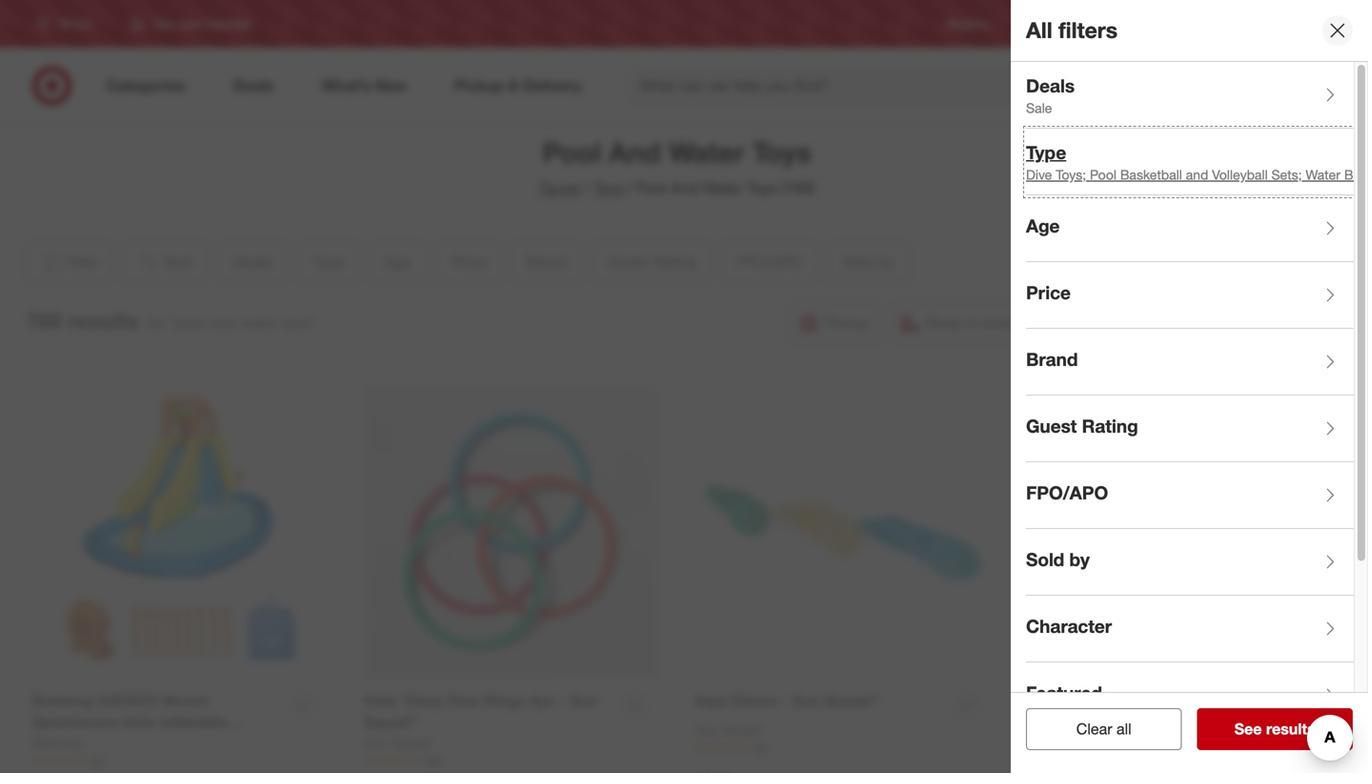 Task type: describe. For each thing, give the bounding box(es) containing it.
all
[[1117, 720, 1132, 738]]

toys"
[[282, 314, 315, 332]]

balls
[[1345, 166, 1369, 183]]

(789)
[[782, 179, 815, 197]]

character button
[[1027, 596, 1355, 662]]

age
[[1027, 215, 1060, 237]]

30 link
[[32, 753, 326, 769]]

brand
[[1027, 349, 1079, 370]]

sold by
[[1027, 549, 1090, 571]]

deals sale
[[1027, 75, 1075, 116]]

clear all
[[1077, 720, 1132, 738]]

character
[[1027, 615, 1113, 637]]

268 link
[[364, 753, 658, 769]]

see
[[1235, 720, 1263, 738]]

clear all button
[[1027, 708, 1182, 750]]

rating
[[1083, 415, 1139, 437]]

guest rating button
[[1027, 396, 1355, 462]]

and inside 789 results for "pool and water toys"
[[210, 314, 236, 332]]

and up toys link
[[609, 135, 661, 169]]

brand button
[[1027, 329, 1355, 396]]

clear
[[1077, 720, 1113, 738]]

featured button
[[1027, 662, 1355, 729]]

dive
[[1027, 166, 1053, 183]]

sale
[[1027, 99, 1053, 116]]

weekly ad
[[1020, 17, 1074, 31]]

90
[[755, 741, 768, 755]]

see results
[[1235, 720, 1316, 738]]

price
[[1027, 282, 1071, 304]]

volleyball
[[1213, 166, 1268, 183]]

by
[[1070, 549, 1090, 571]]

0 horizontal spatial pool
[[543, 135, 601, 169]]

sets;
[[1272, 166, 1303, 183]]

sold by button
[[1027, 529, 1355, 596]]

1 vertical spatial water
[[703, 179, 743, 197]]

all filters
[[1027, 17, 1118, 43]]

789
[[25, 307, 62, 334]]

results for 789
[[68, 307, 139, 334]]

registry
[[947, 17, 989, 31]]

1 vertical spatial toys
[[747, 179, 778, 197]]

water inside 789 results for "pool and water toys"
[[240, 314, 277, 332]]

0 vertical spatial water
[[669, 135, 745, 169]]

585 link
[[1028, 741, 1322, 757]]

2 / from the left
[[628, 179, 633, 197]]

featured
[[1027, 682, 1103, 704]]

redcard
[[1104, 17, 1150, 31]]

all
[[1027, 17, 1053, 43]]

find stores link
[[1275, 16, 1333, 32]]

for
[[146, 314, 165, 332]]

type
[[1027, 142, 1067, 164]]

toys
[[594, 179, 624, 197]]

and inside type dive toys; pool basketball and volleyball sets; water balls
[[1187, 166, 1209, 183]]

and right toys link
[[671, 179, 699, 197]]

789 results for "pool and water toys"
[[25, 307, 315, 334]]

water
[[1306, 166, 1341, 183]]



Task type: vqa. For each thing, say whether or not it's contained in the screenshot.
"on" on the right
no



Task type: locate. For each thing, give the bounding box(es) containing it.
and right the "pool at the top left of page
[[210, 314, 236, 332]]

weekly
[[1020, 17, 1057, 31]]

filters
[[1059, 17, 1118, 43]]

What can we help you find? suggestions appear below search field
[[629, 65, 1103, 107]]

price button
[[1027, 262, 1355, 329]]

fpo/apo
[[1027, 482, 1109, 504]]

target link
[[539, 179, 581, 197]]

stores
[[1300, 17, 1333, 31]]

/ left toys on the left of page
[[585, 179, 590, 197]]

pool up the target link
[[543, 135, 601, 169]]

and
[[609, 135, 661, 169], [1187, 166, 1209, 183], [671, 179, 699, 197], [210, 314, 236, 332]]

guest
[[1027, 415, 1078, 437]]

find stores
[[1275, 17, 1333, 31]]

sold
[[1027, 549, 1065, 571]]

and left the volleyball
[[1187, 166, 1209, 183]]

0 horizontal spatial results
[[68, 307, 139, 334]]

1 horizontal spatial /
[[628, 179, 633, 197]]

results
[[68, 307, 139, 334], [1267, 720, 1316, 738]]

basketball
[[1121, 166, 1183, 183]]

type dive toys; pool basketball and volleyball sets; water balls
[[1027, 142, 1369, 183]]

toys
[[753, 135, 812, 169], [747, 179, 778, 197]]

weekly ad link
[[1020, 16, 1074, 32]]

1 horizontal spatial results
[[1267, 720, 1316, 738]]

1 / from the left
[[585, 179, 590, 197]]

pool right toys link
[[637, 179, 667, 197]]

fpo/apo button
[[1027, 462, 1355, 529]]

1 horizontal spatial pool
[[637, 179, 667, 197]]

2 vertical spatial water
[[240, 314, 277, 332]]

toys;
[[1056, 166, 1087, 183]]

results inside button
[[1267, 720, 1316, 738]]

toys left '(789)'
[[747, 179, 778, 197]]

toys link
[[594, 179, 624, 197]]

0 vertical spatial toys
[[753, 135, 812, 169]]

/
[[585, 179, 590, 197], [628, 179, 633, 197]]

see results button
[[1198, 708, 1354, 750]]

0 horizontal spatial /
[[585, 179, 590, 197]]

water
[[669, 135, 745, 169], [703, 179, 743, 197], [240, 314, 277, 332]]

all filters dialog
[[1011, 0, 1369, 773]]

30
[[92, 754, 104, 768]]

results for see
[[1267, 720, 1316, 738]]

0 vertical spatial pool
[[543, 135, 601, 169]]

registry link
[[947, 16, 989, 32]]

deals
[[1027, 75, 1075, 97]]

585
[[1087, 741, 1106, 756]]

guest rating
[[1027, 415, 1139, 437]]

1 vertical spatial results
[[1267, 720, 1316, 738]]

pool
[[1090, 166, 1117, 183]]

results right "see" in the bottom of the page
[[1267, 720, 1316, 738]]

pool and water toys target / toys / pool and water toys (789)
[[539, 135, 815, 197]]

redcard link
[[1104, 16, 1150, 32]]

results left for at the top of page
[[68, 307, 139, 334]]

ad
[[1060, 17, 1074, 31]]

"pool
[[169, 314, 206, 332]]

90 link
[[696, 740, 989, 756]]

pool
[[543, 135, 601, 169], [637, 179, 667, 197]]

1 vertical spatial pool
[[637, 179, 667, 197]]

/ right toys on the left of page
[[628, 179, 633, 197]]

268
[[423, 754, 442, 768]]

target
[[539, 179, 581, 197]]

age button
[[1027, 195, 1355, 262]]

toys up '(789)'
[[753, 135, 812, 169]]

0 vertical spatial results
[[68, 307, 139, 334]]

find
[[1275, 17, 1297, 31]]



